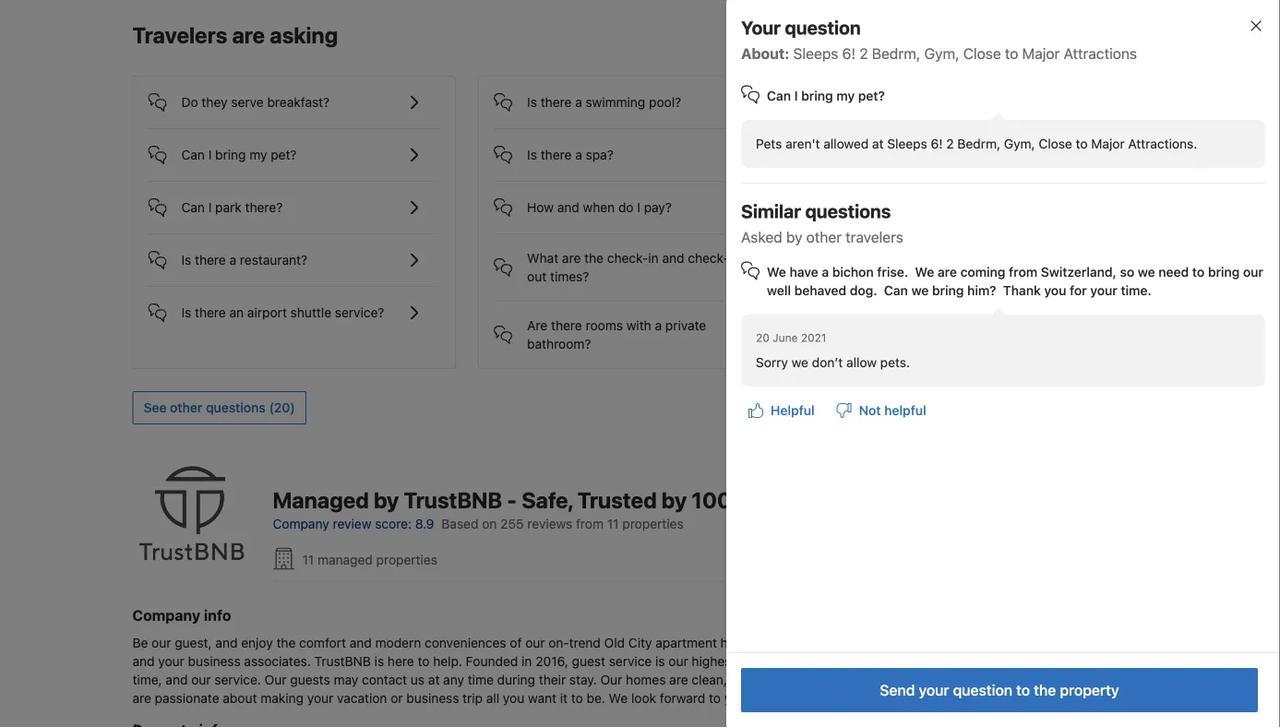 Task type: describe. For each thing, give the bounding box(es) containing it.
8.9
[[415, 516, 434, 531]]

20 june 2021
[[756, 331, 827, 344]]

are
[[527, 318, 548, 333]]

time,
[[132, 672, 162, 687]]

managed
[[318, 552, 373, 568]]

founded
[[466, 654, 518, 669]]

1 vertical spatial sleeps
[[887, 136, 928, 151]]

can down about:
[[767, 88, 791, 103]]

1 vertical spatial close
[[1039, 136, 1073, 151]]

2 is from the left
[[656, 654, 665, 669]]

coming
[[961, 264, 1006, 280]]

for inside we have a bichon frise.  we are coming from switzerland, so we need to bring our well behaved dog.  can we bring him?  thank you for your time.
[[1070, 283, 1087, 298]]

pet? inside button
[[271, 147, 297, 162]]

a for spa?
[[575, 147, 582, 162]]

trend
[[569, 635, 601, 650]]

are there rooms with a private bathroom? button
[[494, 302, 786, 353]]

are down "time,"
[[132, 691, 151, 706]]

1 vertical spatial business
[[407, 691, 459, 706]]

have for a
[[790, 264, 819, 280]]

bathroom?
[[527, 336, 591, 352]]

service?
[[335, 305, 384, 320]]

1000s
[[692, 487, 758, 513]]

company info
[[132, 607, 231, 624]]

are up the forward
[[669, 672, 688, 687]]

reviews
[[527, 516, 573, 531]]

breakfast?
[[267, 95, 330, 110]]

1 horizontal spatial major
[[1092, 136, 1125, 151]]

from inside managed by trustbnb - safe, trusted by 1000s of travelers company review score: 8.9 based on 255 reviews from 11 properties
[[576, 516, 604, 531]]

and up passionate
[[166, 672, 188, 687]]

during
[[497, 672, 535, 687]]

sorry
[[756, 355, 788, 370]]

a for swimming
[[575, 95, 582, 110]]

bring right need
[[1208, 264, 1240, 280]]

passionate
[[155, 691, 219, 706]]

are left asking
[[232, 22, 265, 48]]

private
[[666, 318, 706, 333]]

2 horizontal spatial of
[[954, 654, 966, 669]]

with inside are there rooms with a private bathroom?
[[627, 318, 652, 333]]

managed
[[273, 487, 369, 513]]

helpful button
[[741, 394, 822, 427]]

our right be
[[152, 635, 171, 650]]

a for restaurant?
[[229, 252, 236, 268]]

of inside managed by trustbnb - safe, trusted by 1000s of travelers company review score: 8.9 based on 255 reviews from 11 properties
[[763, 487, 784, 513]]

there for is there an airport shuttle service?
[[195, 305, 226, 320]]

pride
[[839, 654, 870, 669]]

1 vertical spatial bedrm,
[[958, 136, 1001, 151]]

helpful inside button
[[885, 403, 927, 418]]

service.
[[215, 672, 261, 687]]

guests
[[290, 672, 330, 687]]

we up the well
[[767, 264, 786, 280]]

1 vertical spatial we
[[912, 283, 929, 298]]

we down perfect
[[788, 654, 807, 669]]

they
[[202, 95, 228, 110]]

design
[[910, 654, 950, 669]]

frise.
[[877, 264, 909, 280]]

bichon
[[833, 264, 874, 280]]

do they serve breakfast? button
[[148, 77, 441, 113]]

time
[[468, 672, 494, 687]]

trustbnb inside managed by trustbnb - safe, trusted by 1000s of travelers company review score: 8.9 based on 255 reviews from 11 properties
[[404, 487, 502, 513]]

is for is there a swimming pool?
[[527, 95, 537, 110]]

family,
[[1044, 635, 1082, 650]]

pay?
[[644, 200, 672, 215]]

and up us.
[[806, 672, 829, 687]]

at inside your question dialog
[[872, 136, 884, 151]]

friendly
[[993, 672, 1038, 687]]

0 horizontal spatial travelers
[[132, 22, 227, 48]]

company inside managed by trustbnb - safe, trusted by 1000s of travelers company review score: 8.9 based on 255 reviews from 11 properties
[[273, 516, 329, 531]]

us.
[[811, 691, 829, 706]]

send your question to the property
[[880, 682, 1120, 699]]

1 vertical spatial of
[[510, 635, 522, 650]]

the up priority.
[[768, 635, 787, 650]]

on-
[[549, 635, 569, 650]]

can down do
[[181, 147, 205, 162]]

6! inside your question about: sleeps 6! 2 bedrm, gym, close to major attractions
[[842, 45, 856, 62]]

there for is there a spa?
[[541, 147, 572, 162]]

other inside similar questions asked by other travelers
[[807, 228, 842, 246]]

what
[[527, 251, 559, 266]]

to up thank
[[1014, 266, 1026, 281]]

staff
[[1111, 672, 1138, 687]]

any
[[443, 672, 464, 687]]

looking?
[[968, 163, 1041, 185]]

to left attractions.
[[1076, 136, 1088, 151]]

2 our from the left
[[601, 672, 623, 687]]

1 is from the left
[[374, 654, 384, 669]]

our down the apartment
[[669, 654, 688, 669]]

is there an airport shuttle service? button
[[148, 287, 441, 324]]

maintained
[[832, 672, 898, 687]]

1 horizontal spatial by
[[662, 487, 687, 513]]

score:
[[375, 516, 412, 531]]

stay
[[754, 691, 779, 706]]

you up response
[[1101, 635, 1123, 650]]

1 vertical spatial questions
[[1062, 266, 1120, 281]]

rooms
[[586, 318, 623, 333]]

the down accommodations
[[887, 654, 907, 669]]

are inside we have a bichon frise.  we are coming from switzerland, so we need to bring our well behaved dog.  can we bring him?  thank you for your time.
[[938, 264, 957, 280]]

instant
[[924, 266, 964, 281]]

what are the check-in and check- out times? button
[[494, 234, 786, 286]]

send your question to the property button
[[741, 668, 1258, 713]]

major inside your question about: sleeps 6! 2 bedrm, gym, close to major attractions
[[1022, 45, 1060, 62]]

all
[[486, 691, 500, 706]]

1 horizontal spatial or
[[1086, 635, 1098, 650]]

for inside 'be our guest, and enjoy the comfort and modern conveniences of our on-trend old city apartment homes,  the perfect accommodations for you and your family, or you and your business associates.   trustbnb is here to help. founded in 2016, guest service is our highest priority. we take pride in the design of our properties, our response time, and our service. our guests may contact us at any time during their stay.  our homes are clean, comfortable and maintained with pride. our friendly and helpful staff are passionate about making your vacation or business trip all you want it to be. we look forward to your stay with us.'
[[943, 635, 960, 650]]

and down properties,
[[1041, 672, 1064, 687]]

our up passionate
[[191, 672, 211, 687]]

you up 'pride.'
[[963, 635, 985, 650]]

and right how
[[557, 200, 580, 215]]

i down they
[[208, 147, 212, 162]]

and down be
[[132, 654, 155, 669]]

vacation
[[337, 691, 387, 706]]

can i park there?
[[181, 200, 283, 215]]

city
[[629, 635, 652, 650]]

is there a swimming pool?
[[527, 95, 681, 110]]

-
[[507, 487, 517, 513]]

bring down "instant"
[[932, 283, 964, 298]]

there for are there rooms with a private bathroom?
[[551, 318, 582, 333]]

him?
[[968, 283, 997, 298]]

2 inside your question about: sleeps 6! 2 bedrm, gym, close to major attractions
[[860, 45, 868, 62]]

similar questions asked by other travelers
[[741, 200, 904, 246]]

switzerland,
[[1041, 264, 1117, 280]]

homes
[[626, 672, 666, 687]]

1 vertical spatial company
[[132, 607, 200, 624]]

at inside 'be our guest, and enjoy the comfort and modern conveniences of our on-trend old city apartment homes,  the perfect accommodations for you and your family, or you and your business associates.   trustbnb is here to help. founded in 2016, guest service is our highest priority. we take pride in the design of our properties, our response time, and our service. our guests may contact us at any time during their stay.  our homes are clean, comfortable and maintained with pride. our friendly and helpful staff are passionate about making your vacation or business trip all you want it to be. we look forward to your stay with us.'
[[428, 672, 440, 687]]

0 horizontal spatial by
[[374, 487, 399, 513]]

do
[[619, 200, 634, 215]]

about
[[223, 691, 257, 706]]

time.
[[1121, 283, 1152, 298]]

2 horizontal spatial in
[[874, 654, 884, 669]]

your inside send your question to the property button
[[919, 682, 950, 699]]

out
[[527, 269, 547, 284]]

still
[[931, 163, 964, 185]]

see other questions (20)
[[144, 400, 295, 415]]

by inside similar questions asked by other travelers
[[786, 228, 803, 246]]

managed by trustbnb - safe, trusted by 1000s of travelers company review score: 8.9 based on 255 reviews from 11 properties
[[273, 487, 884, 531]]

is there a restaurant?
[[181, 252, 308, 268]]

help.
[[433, 654, 462, 669]]

an for instant
[[906, 266, 920, 281]]

contact
[[362, 672, 407, 687]]

guest,
[[175, 635, 212, 650]]

0 vertical spatial business
[[188, 654, 241, 669]]

is there a swimming pool? button
[[494, 77, 786, 113]]

when
[[583, 200, 615, 215]]

your left the stay
[[725, 691, 751, 706]]

your up properties,
[[1014, 635, 1040, 650]]

most
[[1029, 266, 1059, 281]]

be our guest, and enjoy the comfort and modern conveniences of our on-trend old city apartment homes,  the perfect accommodations for you and your family, or you and your business associates.   trustbnb is here to help. founded in 2016, guest service is our highest priority. we take pride in the design of our properties, our response time, and our service. our guests may contact us at any time during their stay.  our homes are clean, comfortable and maintained with pride. our friendly and helpful staff are passionate about making your vacation or business trip all you want it to be. we look forward to your stay with us.
[[132, 635, 1139, 706]]

other inside see other questions (20) button
[[170, 400, 203, 415]]

about:
[[741, 45, 790, 62]]

and down info
[[215, 635, 238, 650]]

the up associates.
[[276, 635, 296, 650]]

based
[[442, 516, 479, 531]]

not
[[859, 403, 881, 418]]

attractions
[[1064, 45, 1137, 62]]

our down family,
[[1061, 654, 1080, 669]]

sorry we don't allow pets.
[[756, 355, 910, 370]]



Task type: locate. For each thing, give the bounding box(es) containing it.
is for is there an airport shuttle service?
[[181, 305, 191, 320]]

2 horizontal spatial we
[[1138, 264, 1156, 280]]

close
[[964, 45, 1001, 62], [1039, 136, 1073, 151]]

with left us.
[[783, 691, 808, 706]]

by left 1000s
[[662, 487, 687, 513]]

have
[[790, 264, 819, 280], [874, 266, 902, 281]]

11 left the managed
[[302, 552, 314, 568]]

trusted
[[578, 487, 657, 513]]

1 horizontal spatial 2
[[947, 136, 954, 151]]

sleeps inside your question about: sleeps 6! 2 bedrm, gym, close to major attractions
[[794, 45, 839, 62]]

what are the check-in and check- out times?
[[527, 251, 729, 284]]

a inside we have a bichon frise.  we are coming from switzerland, so we need to bring our well behaved dog.  can we bring him?  thank you for your time.
[[822, 264, 829, 280]]

0 horizontal spatial gym,
[[925, 45, 960, 62]]

airport
[[247, 305, 287, 320]]

can i bring my pet? inside button
[[181, 147, 297, 162]]

our right need
[[1244, 264, 1264, 280]]

you down most
[[1045, 283, 1067, 298]]

6! up still
[[931, 136, 943, 151]]

your question dialog
[[697, 0, 1280, 727]]

thank
[[1003, 283, 1041, 298]]

other
[[807, 228, 842, 246], [170, 400, 203, 415]]

to right need
[[1193, 264, 1205, 280]]

trustbnb up based
[[404, 487, 502, 513]]

we have a bichon frise.  we are coming from switzerland, so we need to bring our well behaved dog.  can we bring him?  thank you for your time.
[[767, 264, 1267, 298]]

0 horizontal spatial business
[[188, 654, 241, 669]]

and left modern
[[350, 635, 372, 650]]

there?
[[245, 200, 283, 215]]

3 our from the left
[[968, 672, 990, 687]]

our left on-
[[525, 635, 545, 650]]

how
[[527, 200, 554, 215]]

travelers are asking
[[132, 22, 338, 48]]

you
[[1045, 283, 1067, 298], [963, 635, 985, 650], [1101, 635, 1123, 650], [503, 691, 525, 706]]

our right 'pride.'
[[968, 672, 990, 687]]

it
[[560, 691, 568, 706]]

clean,
[[692, 672, 727, 687]]

0 horizontal spatial questions
[[206, 400, 266, 415]]

pet? inside your question dialog
[[858, 88, 885, 103]]

can i bring my pet? up can i park there?
[[181, 147, 297, 162]]

properties down the score:
[[376, 552, 438, 568]]

1 horizontal spatial bedrm,
[[958, 136, 1001, 151]]

2 check- from the left
[[688, 251, 729, 266]]

1 horizontal spatial with
[[783, 691, 808, 706]]

our up send your question to the property
[[969, 654, 989, 669]]

can i bring my pet? button
[[148, 129, 441, 166]]

close inside your question about: sleeps 6! 2 bedrm, gym, close to major attractions
[[964, 45, 1001, 62]]

0 horizontal spatial other
[[170, 400, 203, 415]]

0 horizontal spatial our
[[265, 672, 287, 687]]

0 horizontal spatial we
[[792, 355, 809, 370]]

we right be.
[[609, 691, 628, 706]]

questions right most
[[1062, 266, 1120, 281]]

0 horizontal spatial is
[[374, 654, 384, 669]]

1 horizontal spatial gym,
[[1004, 136, 1035, 151]]

with right rooms
[[627, 318, 652, 333]]

there up bathroom?
[[551, 318, 582, 333]]

making
[[261, 691, 304, 706]]

0 vertical spatial major
[[1022, 45, 1060, 62]]

business down us
[[407, 691, 459, 706]]

or down contact
[[391, 691, 403, 706]]

a for bichon
[[822, 264, 829, 280]]

1 vertical spatial an
[[229, 305, 244, 320]]

company up be
[[132, 607, 200, 624]]

questions up travelers
[[806, 200, 891, 222]]

1 vertical spatial properties
[[376, 552, 438, 568]]

the inside what are the check-in and check- out times?
[[584, 251, 604, 266]]

i up aren't
[[795, 88, 798, 103]]

1 vertical spatial 6!
[[931, 136, 943, 151]]

close up looking?
[[1039, 136, 1073, 151]]

a left private
[[655, 318, 662, 333]]

2021
[[801, 331, 827, 344]]

your down switzerland,
[[1091, 283, 1118, 298]]

major left attractions.
[[1092, 136, 1125, 151]]

major
[[1022, 45, 1060, 62], [1092, 136, 1125, 151]]

by
[[786, 228, 803, 246], [374, 487, 399, 513], [662, 487, 687, 513]]

1 horizontal spatial 6!
[[931, 136, 943, 151]]

properties inside managed by trustbnb - safe, trusted by 1000s of travelers company review score: 8.9 based on 255 reviews from 11 properties
[[623, 516, 684, 531]]

to down properties,
[[1017, 682, 1030, 699]]

there for is there a restaurant?
[[195, 252, 226, 268]]

question
[[785, 17, 861, 38], [953, 682, 1013, 699]]

can down frise.
[[884, 283, 908, 298]]

0 horizontal spatial question
[[785, 17, 861, 38]]

of up founded
[[510, 635, 522, 650]]

0 vertical spatial with
[[627, 318, 652, 333]]

0 horizontal spatial 11
[[302, 552, 314, 568]]

do
[[181, 95, 198, 110]]

to up us
[[418, 654, 430, 669]]

perfect
[[791, 635, 834, 650]]

conveniences
[[425, 635, 506, 650]]

us
[[411, 672, 425, 687]]

can left the park
[[181, 200, 205, 215]]

from
[[1009, 264, 1038, 280], [576, 516, 604, 531]]

to inside your question about: sleeps 6! 2 bedrm, gym, close to major attractions
[[1005, 45, 1019, 62]]

0 vertical spatial or
[[1086, 635, 1098, 650]]

2 up allowed
[[860, 45, 868, 62]]

11 down trusted
[[607, 516, 619, 531]]

0 vertical spatial trustbnb
[[404, 487, 502, 513]]

bedrm, inside your question about: sleeps 6! 2 bedrm, gym, close to major attractions
[[872, 45, 921, 62]]

for up design
[[943, 635, 960, 650]]

to left "attractions"
[[1005, 45, 1019, 62]]

an left airport
[[229, 305, 244, 320]]

can
[[767, 88, 791, 103], [181, 147, 205, 162], [181, 200, 205, 215], [884, 283, 908, 298]]

for
[[1070, 283, 1087, 298], [943, 635, 960, 650]]

behaved
[[795, 283, 847, 298]]

0 horizontal spatial pet?
[[271, 147, 297, 162]]

questions inside similar questions asked by other travelers
[[806, 200, 891, 222]]

to inside button
[[1017, 682, 1030, 699]]

restaurant?
[[240, 252, 308, 268]]

0 vertical spatial can i bring my pet?
[[767, 88, 885, 103]]

1 horizontal spatial other
[[807, 228, 842, 246]]

1 vertical spatial 11
[[302, 552, 314, 568]]

do they serve breakfast?
[[181, 95, 330, 110]]

have for an
[[874, 266, 902, 281]]

1 check- from the left
[[607, 251, 648, 266]]

question inside button
[[953, 682, 1013, 699]]

my down do they serve breakfast?
[[249, 147, 267, 162]]

your down guest,
[[158, 654, 184, 669]]

are inside what are the check-in and check- out times?
[[562, 251, 581, 266]]

1 vertical spatial helpful
[[1067, 672, 1108, 687]]

we down "instant"
[[912, 283, 929, 298]]

1 horizontal spatial of
[[763, 487, 784, 513]]

service
[[609, 654, 652, 669]]

are up times?
[[562, 251, 581, 266]]

have inside we have a bichon frise.  we are coming from switzerland, so we need to bring our well behaved dog.  can we bring him?  thank you for your time.
[[790, 264, 819, 280]]

1 horizontal spatial can i bring my pet?
[[767, 88, 885, 103]]

we have an instant answer to most questions
[[852, 266, 1120, 281]]

0 horizontal spatial close
[[964, 45, 1001, 62]]

trustbnb inside 'be our guest, and enjoy the comfort and modern conveniences of our on-trend old city apartment homes,  the perfect accommodations for you and your family, or you and your business associates.   trustbnb is here to help. founded in 2016, guest service is our highest priority. we take pride in the design of our properties, our response time, and our service. our guests may contact us at any time during their stay.  our homes are clean, comfortable and maintained with pride. our friendly and helpful staff are passionate about making your vacation or business trip all you want it to be. we look forward to your stay with us.'
[[314, 654, 371, 669]]

0 vertical spatial gym,
[[925, 45, 960, 62]]

how and when do i pay?
[[527, 200, 672, 215]]

0 vertical spatial other
[[807, 228, 842, 246]]

a inside are there rooms with a private bathroom?
[[655, 318, 662, 333]]

0 horizontal spatial of
[[510, 635, 522, 650]]

properties down trusted
[[623, 516, 684, 531]]

0 horizontal spatial at
[[428, 672, 440, 687]]

2 horizontal spatial our
[[968, 672, 990, 687]]

we right so
[[1138, 264, 1156, 280]]

1 vertical spatial gym,
[[1004, 136, 1035, 151]]

properties
[[623, 516, 684, 531], [376, 552, 438, 568]]

sleeps right allowed
[[887, 136, 928, 151]]

1 horizontal spatial questions
[[806, 200, 891, 222]]

0 vertical spatial 6!
[[842, 45, 856, 62]]

my up allowed
[[837, 88, 855, 103]]

1 vertical spatial 2
[[947, 136, 954, 151]]

the up times?
[[584, 251, 604, 266]]

1 vertical spatial pet?
[[271, 147, 297, 162]]

0 horizontal spatial my
[[249, 147, 267, 162]]

there inside are there rooms with a private bathroom?
[[551, 318, 582, 333]]

2016,
[[536, 654, 569, 669]]

1 horizontal spatial properties
[[623, 516, 684, 531]]

1 horizontal spatial close
[[1039, 136, 1073, 151]]

helpful inside 'be our guest, and enjoy the comfort and modern conveniences of our on-trend old city apartment homes,  the perfect accommodations for you and your family, or you and your business associates.   trustbnb is here to help. founded in 2016, guest service is our highest priority. we take pride in the design of our properties, our response time, and our service. our guests may contact us at any time during their stay.  our homes are clean, comfortable and maintained with pride. our friendly and helpful staff are passionate about making your vacation or business trip all you want it to be. we look forward to your stay with us.'
[[1067, 672, 1108, 687]]

modern
[[375, 635, 421, 650]]

associates.
[[244, 654, 311, 669]]

0 horizontal spatial trustbnb
[[314, 654, 371, 669]]

can i park there? button
[[148, 182, 441, 219]]

major left "attractions"
[[1022, 45, 1060, 62]]

have up behaved
[[790, 264, 819, 280]]

we up dog.
[[852, 266, 871, 281]]

are left coming
[[938, 264, 957, 280]]

is down is there a restaurant?
[[181, 305, 191, 320]]

on
[[482, 516, 497, 531]]

your inside we have a bichon frise.  we are coming from switzerland, so we need to bring our well behaved dog.  can we bring him?  thank you for your time.
[[1091, 283, 1118, 298]]

0 vertical spatial my
[[837, 88, 855, 103]]

0 vertical spatial question
[[785, 17, 861, 38]]

answer
[[968, 266, 1010, 281]]

at right us
[[428, 672, 440, 687]]

to inside we have a bichon frise.  we are coming from switzerland, so we need to bring our well behaved dog.  can we bring him?  thank you for your time.
[[1193, 264, 1205, 280]]

is for is there a spa?
[[527, 147, 537, 162]]

is
[[527, 95, 537, 110], [527, 147, 537, 162], [181, 252, 191, 268], [181, 305, 191, 320]]

0 horizontal spatial 6!
[[842, 45, 856, 62]]

pool?
[[649, 95, 681, 110]]

pets aren't allowed at sleeps 6! 2 bedrm, gym, close to major attractions.
[[756, 136, 1198, 151]]

questions
[[806, 200, 891, 222], [1062, 266, 1120, 281], [206, 400, 266, 415]]

are
[[232, 22, 265, 48], [562, 251, 581, 266], [938, 264, 957, 280], [669, 672, 688, 687], [132, 691, 151, 706]]

0 horizontal spatial can i bring my pet?
[[181, 147, 297, 162]]

an for airport
[[229, 305, 244, 320]]

bring up aren't
[[801, 88, 833, 103]]

safe,
[[522, 487, 573, 513]]

your
[[1091, 283, 1118, 298], [1014, 635, 1040, 650], [158, 654, 184, 669], [919, 682, 950, 699], [307, 691, 334, 706], [725, 691, 751, 706]]

0 horizontal spatial or
[[391, 691, 403, 706]]

and inside what are the check-in and check- out times?
[[662, 251, 685, 266]]

1 horizontal spatial an
[[906, 266, 920, 281]]

times?
[[550, 269, 589, 284]]

1 vertical spatial can i bring my pet?
[[181, 147, 297, 162]]

by up the score:
[[374, 487, 399, 513]]

helpful
[[885, 403, 927, 418], [1067, 672, 1108, 687]]

0 horizontal spatial company
[[132, 607, 200, 624]]

11 managed properties
[[302, 552, 438, 568]]

2 vertical spatial questions
[[206, 400, 266, 415]]

pet? up 'can i park there?' button
[[271, 147, 297, 162]]

our up be.
[[601, 672, 623, 687]]

accommodations
[[838, 635, 940, 650]]

question inside your question about: sleeps 6! 2 bedrm, gym, close to major attractions
[[785, 17, 861, 38]]

1 vertical spatial at
[[428, 672, 440, 687]]

in inside what are the check-in and check- out times?
[[648, 251, 659, 266]]

1 horizontal spatial company
[[273, 516, 329, 531]]

i left the park
[[208, 200, 212, 215]]

1 vertical spatial major
[[1092, 136, 1125, 151]]

allow
[[847, 355, 877, 370]]

you inside we have a bichon frise.  we are coming from switzerland, so we need to bring our well behaved dog.  can we bring him?  thank you for your time.
[[1045, 283, 1067, 298]]

gym, inside your question about: sleeps 6! 2 bedrm, gym, close to major attractions
[[925, 45, 960, 62]]

0 horizontal spatial with
[[627, 318, 652, 333]]

check-
[[607, 251, 648, 266], [688, 251, 729, 266]]

be
[[132, 635, 148, 650]]

0 horizontal spatial major
[[1022, 45, 1060, 62]]

may
[[334, 672, 358, 687]]

there
[[541, 95, 572, 110], [541, 147, 572, 162], [195, 252, 226, 268], [195, 305, 226, 320], [551, 318, 582, 333]]

is up is there a spa?
[[527, 95, 537, 110]]

questions left (20)
[[206, 400, 266, 415]]

0 vertical spatial bedrm,
[[872, 45, 921, 62]]

our down associates.
[[265, 672, 287, 687]]

the down properties,
[[1034, 682, 1056, 699]]

1 vertical spatial trustbnb
[[314, 654, 371, 669]]

i right do
[[637, 200, 641, 215]]

1 vertical spatial question
[[953, 682, 1013, 699]]

there left airport
[[195, 305, 226, 320]]

0 vertical spatial 11
[[607, 516, 619, 531]]

the
[[584, 251, 604, 266], [276, 635, 296, 650], [768, 635, 787, 650], [887, 654, 907, 669], [1034, 682, 1056, 699]]

and up properties,
[[988, 635, 1011, 650]]

be.
[[587, 691, 606, 706]]

2 horizontal spatial questions
[[1062, 266, 1120, 281]]

0 vertical spatial at
[[872, 136, 884, 151]]

of up 'pride.'
[[954, 654, 966, 669]]

0 vertical spatial an
[[906, 266, 920, 281]]

question right "your"
[[785, 17, 861, 38]]

0 horizontal spatial sleeps
[[794, 45, 839, 62]]

comfort
[[299, 635, 346, 650]]

1 horizontal spatial business
[[407, 691, 459, 706]]

1 horizontal spatial my
[[837, 88, 855, 103]]

question down properties,
[[953, 682, 1013, 699]]

your down guests
[[307, 691, 334, 706]]

trip
[[463, 691, 483, 706]]

0 vertical spatial helpful
[[885, 403, 927, 418]]

allowed
[[824, 136, 869, 151]]

0 vertical spatial we
[[1138, 264, 1156, 280]]

want
[[528, 691, 557, 706]]

0 vertical spatial 2
[[860, 45, 868, 62]]

0 vertical spatial from
[[1009, 264, 1038, 280]]

1 horizontal spatial 11
[[607, 516, 619, 531]]

response
[[1084, 654, 1139, 669]]

a left the restaurant? at the left of page
[[229, 252, 236, 268]]

their
[[539, 672, 566, 687]]

to right it
[[571, 691, 583, 706]]

0 horizontal spatial in
[[522, 654, 532, 669]]

my inside your question dialog
[[837, 88, 855, 103]]

questions inside button
[[206, 400, 266, 415]]

1 horizontal spatial helpful
[[1067, 672, 1108, 687]]

with down design
[[901, 672, 926, 687]]

1 horizontal spatial sleeps
[[887, 136, 928, 151]]

helpful down response
[[1067, 672, 1108, 687]]

an inside button
[[229, 305, 244, 320]]

6! right about:
[[842, 45, 856, 62]]

2 horizontal spatial with
[[901, 672, 926, 687]]

of right 1000s
[[763, 487, 784, 513]]

1 horizontal spatial in
[[648, 251, 659, 266]]

our inside we have a bichon frise.  we are coming from switzerland, so we need to bring our well behaved dog.  can we bring him?  thank you for your time.
[[1244, 264, 1264, 280]]

swimming
[[586, 95, 646, 110]]

trustbnb up may
[[314, 654, 371, 669]]

need
[[1159, 264, 1189, 280]]

2 vertical spatial with
[[783, 691, 808, 706]]

helpful right not
[[885, 403, 927, 418]]

is for is there a restaurant?
[[181, 252, 191, 268]]

0 horizontal spatial properties
[[376, 552, 438, 568]]

we down 20 june 2021
[[792, 355, 809, 370]]

11 inside managed by trustbnb - safe, trusted by 1000s of travelers company review score: 8.9 based on 255 reviews from 11 properties
[[607, 516, 619, 531]]

old
[[604, 635, 625, 650]]

0 vertical spatial properties
[[623, 516, 684, 531]]

bring inside button
[[215, 147, 246, 162]]

pet? up allowed
[[858, 88, 885, 103]]

1 our from the left
[[265, 672, 287, 687]]

stay.
[[570, 672, 597, 687]]

0 horizontal spatial helpful
[[885, 403, 927, 418]]

sleeps right about:
[[794, 45, 839, 62]]

bring up can i park there?
[[215, 147, 246, 162]]

1 horizontal spatial our
[[601, 672, 623, 687]]

there for is there a swimming pool?
[[541, 95, 572, 110]]

properties,
[[992, 654, 1057, 669]]

1 vertical spatial my
[[249, 147, 267, 162]]

my inside button
[[249, 147, 267, 162]]

from up thank
[[1009, 264, 1038, 280]]

pets.
[[880, 355, 910, 370]]

from inside we have a bichon frise.  we are coming from switzerland, so we need to bring our well behaved dog.  can we bring him?  thank you for your time.
[[1009, 264, 1038, 280]]

11
[[607, 516, 619, 531], [302, 552, 314, 568]]

1 horizontal spatial have
[[874, 266, 902, 281]]

1 horizontal spatial trustbnb
[[404, 487, 502, 513]]

0 vertical spatial close
[[964, 45, 1001, 62]]

the inside your question dialog
[[1034, 682, 1056, 699]]

i inside dialog
[[795, 88, 798, 103]]

in down pay?
[[648, 251, 659, 266]]

don't
[[812, 355, 843, 370]]

1 horizontal spatial pet?
[[858, 88, 885, 103]]

0 horizontal spatial from
[[576, 516, 604, 531]]

1 vertical spatial with
[[901, 672, 926, 687]]

1 horizontal spatial from
[[1009, 264, 1038, 280]]

can inside we have a bichon frise.  we are coming from switzerland, so we need to bring our well behaved dog.  can we bring him?  thank you for your time.
[[884, 283, 908, 298]]

2 horizontal spatial by
[[786, 228, 803, 246]]

check- up private
[[688, 251, 729, 266]]

we right frise.
[[915, 264, 935, 280]]

helpful
[[771, 403, 815, 418]]

is up contact
[[374, 654, 384, 669]]

travelers inside managed by trustbnb - safe, trusted by 1000s of travelers company review score: 8.9 based on 255 reviews from 11 properties
[[789, 487, 884, 513]]

you down during
[[503, 691, 525, 706]]

can i bring my pet? inside your question dialog
[[767, 88, 885, 103]]

enjoy
[[241, 635, 273, 650]]

park
[[215, 200, 242, 215]]

to down clean,
[[709, 691, 721, 706]]

close up pets aren't allowed at sleeps 6! 2 bedrm, gym, close to major attractions.
[[964, 45, 1001, 62]]



Task type: vqa. For each thing, say whether or not it's contained in the screenshot.
Find corresponding to Find exclusive Genius rewards in every corner of the world!
no



